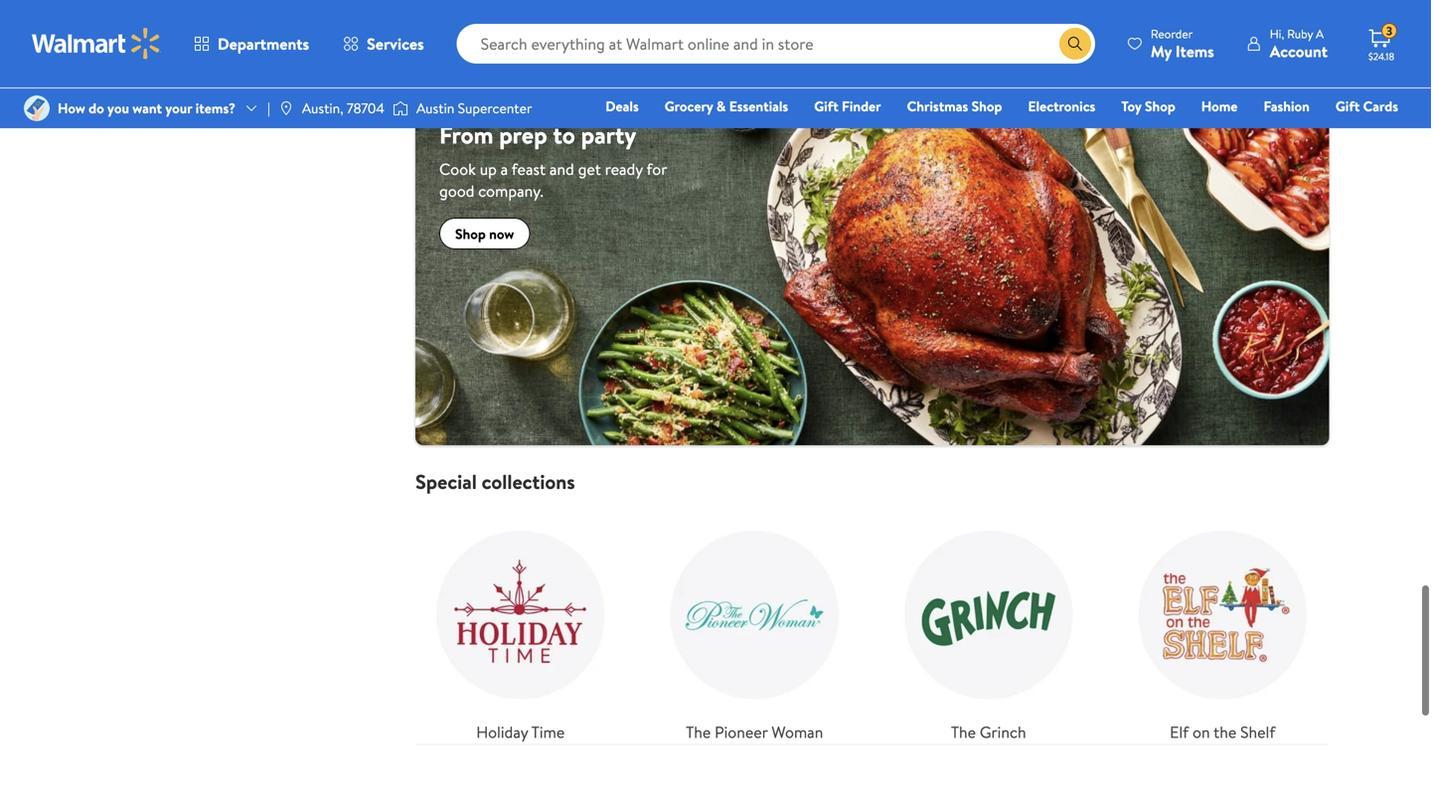 Task type: locate. For each thing, give the bounding box(es) containing it.
delivery up essentials
[[774, 32, 817, 49]]

delivery
[[470, 8, 513, 25], [1078, 8, 1121, 25], [622, 32, 665, 49], [774, 32, 817, 49], [1230, 32, 1273, 49]]

a
[[1316, 25, 1324, 42]]

departments button
[[177, 20, 326, 68]]

list
[[404, 494, 1340, 744]]

registry link
[[1161, 123, 1229, 145]]

elf on the shelf
[[1170, 721, 1276, 743]]

you
[[107, 98, 129, 118]]

essentials
[[729, 96, 789, 116]]

2 horizontal spatial shop
[[1145, 96, 1176, 116]]

shop right christmas at right top
[[972, 96, 1002, 116]]

and
[[550, 158, 574, 180]]

0 horizontal spatial the
[[686, 721, 711, 743]]

electronics
[[1028, 96, 1096, 116]]

0 horizontal spatial gift
[[814, 96, 839, 116]]

pickup
[[423, 8, 458, 25], [1032, 8, 1066, 25], [576, 32, 610, 49], [728, 32, 762, 49], [1184, 32, 1218, 49]]

 image for austin supercenter
[[393, 98, 409, 118]]

pioneer
[[715, 721, 768, 743]]

ready
[[605, 158, 643, 180]]

1 horizontal spatial the
[[951, 721, 976, 743]]

 image
[[24, 95, 50, 121], [393, 98, 409, 118]]

debit
[[1280, 124, 1314, 144]]

gift
[[814, 96, 839, 116], [1336, 96, 1360, 116]]

delivery up shipping
[[470, 8, 513, 25]]

shop for christmas shop
[[972, 96, 1002, 116]]

grinch
[[980, 721, 1027, 743]]

pickup up day
[[423, 8, 458, 25]]

want
[[132, 98, 162, 118]]

1 gift from the left
[[814, 96, 839, 116]]

delivery left 'ruby'
[[1230, 32, 1273, 49]]

shop left now
[[455, 224, 486, 243]]

shop inside "link"
[[972, 96, 1002, 116]]

3
[[1387, 23, 1393, 39]]

78704
[[347, 98, 385, 118]]

shop right toy on the top of page
[[1145, 96, 1176, 116]]

christmas
[[907, 96, 969, 116]]

services
[[367, 33, 424, 55]]

2 the from the left
[[951, 721, 976, 743]]

shelf
[[1241, 721, 1276, 743]]

walmart+ link
[[1330, 123, 1408, 145]]

toy shop
[[1122, 96, 1176, 116]]

the
[[686, 721, 711, 743], [951, 721, 976, 743]]

gift left cards
[[1336, 96, 1360, 116]]

supercenter
[[458, 98, 532, 118]]

 image right 78704
[[393, 98, 409, 118]]

0 horizontal spatial  image
[[24, 95, 50, 121]]

the left grinch
[[951, 721, 976, 743]]

on
[[1193, 721, 1210, 743]]

2-day shipping
[[423, 35, 498, 52]]

product group
[[876, 0, 1000, 64]]

one debit
[[1246, 124, 1314, 144]]

fashion
[[1264, 96, 1310, 116]]

shop now link
[[439, 218, 530, 250]]

home
[[1202, 96, 1238, 116]]

holiday time
[[476, 721, 565, 743]]

shop for toy shop
[[1145, 96, 1176, 116]]

pickup up essentials
[[728, 32, 762, 49]]

elf
[[1170, 721, 1189, 743]]

hi,
[[1270, 25, 1285, 42]]

austin
[[416, 98, 455, 118]]

 image left how
[[24, 95, 50, 121]]

gift left 'finder'
[[814, 96, 839, 116]]

the pioneer woman link
[[650, 510, 860, 744]]

 image for how do you want your items?
[[24, 95, 50, 121]]

austin,
[[302, 98, 343, 118]]

shop
[[972, 96, 1002, 116], [1145, 96, 1176, 116], [455, 224, 486, 243]]

christmas shop link
[[898, 95, 1011, 117]]

gift inside gift cards registry
[[1336, 96, 1360, 116]]

austin supercenter
[[416, 98, 532, 118]]

company.
[[478, 180, 544, 202]]

1 horizontal spatial  image
[[393, 98, 409, 118]]

2 gift from the left
[[1336, 96, 1360, 116]]

shop now
[[455, 224, 514, 243]]

deals link
[[597, 95, 648, 117]]

the grinch link
[[884, 510, 1094, 744]]

1 the from the left
[[686, 721, 711, 743]]

1 horizontal spatial gift
[[1336, 96, 1360, 116]]

gift for finder
[[814, 96, 839, 116]]

 image
[[278, 100, 294, 116]]

1 horizontal spatial shop
[[972, 96, 1002, 116]]

$24.18
[[1369, 50, 1395, 63]]

pickup up electronics
[[1032, 8, 1066, 25]]

fashion link
[[1255, 95, 1319, 117]]

electronics link
[[1019, 95, 1105, 117]]

my
[[1151, 40, 1172, 62]]

holiday time link
[[416, 510, 626, 744]]

delivery up search icon
[[1078, 8, 1121, 25]]

Search search field
[[457, 24, 1095, 64]]

gift inside gift finder link
[[814, 96, 839, 116]]

day
[[434, 35, 452, 52]]

the left pioneer
[[686, 721, 711, 743]]

walmart image
[[32, 28, 161, 60]]



Task type: vqa. For each thing, say whether or not it's contained in the screenshot.
first the 2- from right
no



Task type: describe. For each thing, give the bounding box(es) containing it.
ruby
[[1288, 25, 1313, 42]]

the
[[1214, 721, 1237, 743]]

cook
[[439, 158, 476, 180]]

departments
[[218, 33, 309, 55]]

Walmart Site-Wide search field
[[457, 24, 1095, 64]]

special collections
[[416, 468, 575, 496]]

to
[[553, 118, 575, 152]]

austin, 78704
[[302, 98, 385, 118]]

for
[[647, 158, 667, 180]]

hi, ruby a account
[[1270, 25, 1328, 62]]

search icon image
[[1067, 36, 1083, 52]]

elf on the shelf link
[[1118, 510, 1328, 744]]

deals
[[606, 96, 639, 116]]

gift cards link
[[1327, 95, 1408, 117]]

reorder my items
[[1151, 25, 1215, 62]]

special
[[416, 468, 477, 496]]

gift cards registry
[[1170, 96, 1399, 144]]

|
[[267, 98, 270, 118]]

woman
[[772, 721, 823, 743]]

pickup right my
[[1184, 32, 1218, 49]]

walmart+
[[1339, 124, 1399, 144]]

gift finder
[[814, 96, 881, 116]]

home link
[[1193, 95, 1247, 117]]

gift finder link
[[805, 95, 890, 117]]

one
[[1246, 124, 1276, 144]]

the pioneer woman
[[686, 721, 823, 743]]

gift for cards
[[1336, 96, 1360, 116]]

one debit link
[[1237, 123, 1322, 145]]

&
[[717, 96, 726, 116]]

up
[[480, 158, 497, 180]]

christmas shop
[[907, 96, 1002, 116]]

good
[[439, 180, 475, 202]]

how
[[58, 98, 85, 118]]

toy shop link
[[1113, 95, 1185, 117]]

the for the pioneer woman
[[686, 721, 711, 743]]

reorder
[[1151, 25, 1193, 42]]

services button
[[326, 20, 441, 68]]

grocery
[[665, 96, 713, 116]]

party
[[581, 118, 637, 152]]

from
[[439, 118, 494, 152]]

list containing holiday time
[[404, 494, 1340, 744]]

toy
[[1122, 96, 1142, 116]]

the for the grinch
[[951, 721, 976, 743]]

account
[[1270, 40, 1328, 62]]

cards
[[1364, 96, 1399, 116]]

holiday
[[476, 721, 528, 743]]

grocery & essentials link
[[656, 95, 797, 117]]

how do you want your items?
[[58, 98, 236, 118]]

time
[[532, 721, 565, 743]]

get
[[578, 158, 601, 180]]

0 horizontal spatial shop
[[455, 224, 486, 243]]

pickup up deals
[[576, 32, 610, 49]]

grocery & essentials
[[665, 96, 789, 116]]

delivery up deals
[[622, 32, 665, 49]]

feast
[[512, 158, 546, 180]]

the grinch
[[951, 721, 1027, 743]]

items
[[1176, 40, 1215, 62]]

a
[[501, 158, 508, 180]]

shipping
[[455, 35, 498, 52]]

registry
[[1170, 124, 1220, 144]]

now
[[489, 224, 514, 243]]

do
[[89, 98, 104, 118]]

from prep to party cook up a feast and get ready for good company.
[[439, 118, 667, 202]]

prep
[[499, 118, 547, 152]]

collections
[[482, 468, 575, 496]]

your
[[165, 98, 192, 118]]

2-
[[423, 35, 434, 52]]

finder
[[842, 96, 881, 116]]

items?
[[196, 98, 236, 118]]



